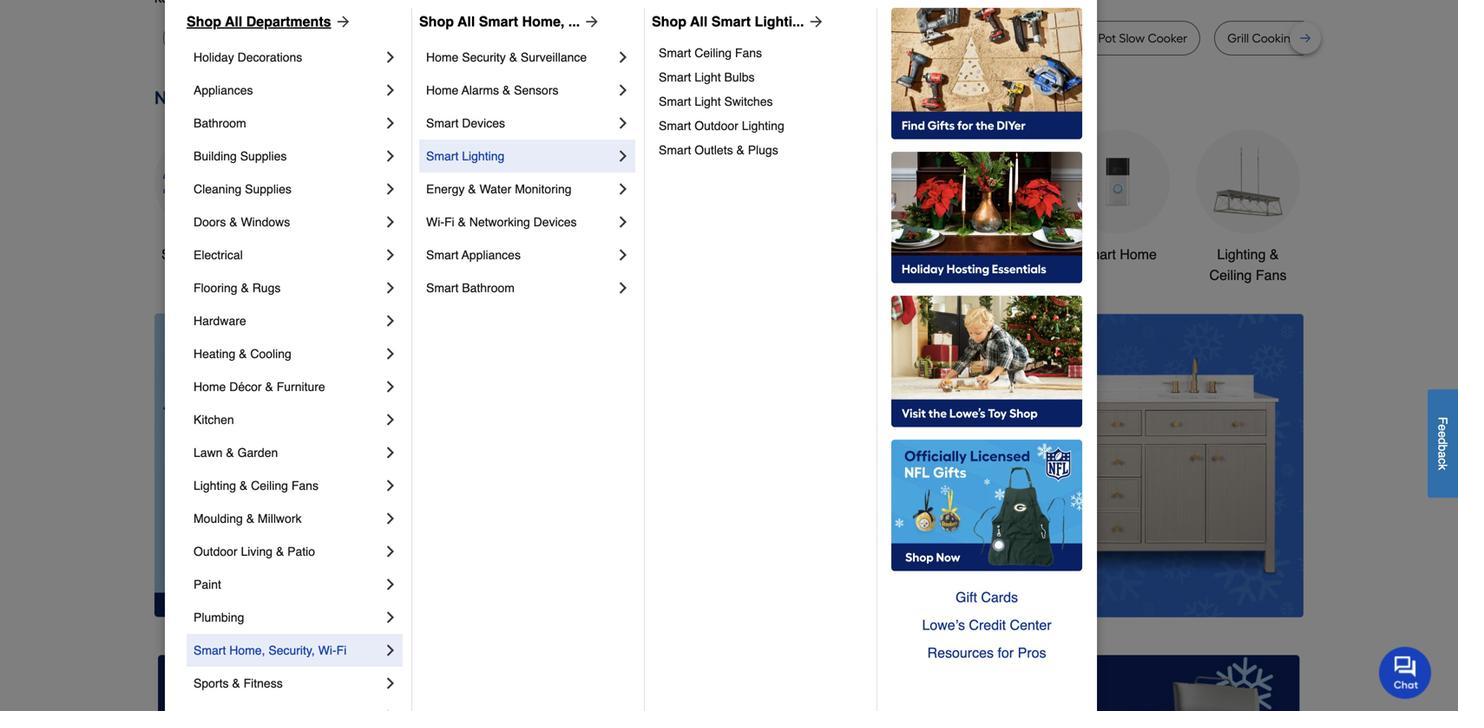Task type: vqa. For each thing, say whether or not it's contained in the screenshot.
right Outdoor
yes



Task type: locate. For each thing, give the bounding box(es) containing it.
0 vertical spatial fi
[[444, 215, 455, 229]]

e up the d
[[1436, 425, 1450, 431]]

shop
[[187, 13, 221, 30], [419, 13, 454, 30], [652, 13, 687, 30]]

decorations down the shop all departments link
[[237, 50, 302, 64]]

0 horizontal spatial outdoor
[[194, 545, 237, 559]]

5 pot from the left
[[1098, 31, 1116, 46]]

0 horizontal spatial bathroom
[[194, 116, 246, 130]]

arrow right image
[[331, 13, 352, 30], [580, 13, 601, 30], [1272, 466, 1289, 483]]

outlets
[[695, 143, 733, 157]]

pot for crock pot cooking pot
[[837, 31, 854, 46]]

up to 30 percent off select grills and accessories. image
[[938, 656, 1300, 712]]

2 horizontal spatial ceiling
[[1210, 267, 1252, 283]]

smart outlets & plugs
[[659, 143, 778, 157]]

1 horizontal spatial devices
[[534, 215, 577, 229]]

new deals every day during 25 days of deals image
[[155, 83, 1304, 112]]

shop all deals
[[161, 246, 252, 263]]

1 vertical spatial fi
[[336, 644, 347, 658]]

home for home décor & furniture
[[194, 380, 226, 394]]

0 horizontal spatial fi
[[336, 644, 347, 658]]

1 crock from the left
[[285, 31, 317, 46]]

1 vertical spatial lighting & ceiling fans link
[[194, 470, 382, 503]]

devices down alarms
[[462, 116, 505, 130]]

home alarms & sensors link
[[426, 74, 615, 107]]

outdoor tools & equipment link
[[805, 130, 910, 286]]

outdoor down moulding
[[194, 545, 237, 559]]

sports
[[194, 677, 229, 691]]

home
[[426, 50, 459, 64], [426, 83, 459, 97], [1120, 246, 1157, 263], [194, 380, 226, 394]]

shop all departments link
[[187, 11, 352, 32]]

supplies
[[240, 149, 287, 163], [245, 182, 292, 196]]

supplies up the windows
[[245, 182, 292, 196]]

chevron right image for energy & water monitoring
[[615, 181, 632, 198]]

1 horizontal spatial shop
[[419, 13, 454, 30]]

outdoor up equipment
[[808, 246, 858, 263]]

tools up equipment
[[862, 246, 894, 263]]

moulding & millwork
[[194, 512, 302, 526]]

moulding & millwork link
[[194, 503, 382, 536]]

all up the security
[[458, 13, 475, 30]]

grate
[[1301, 31, 1333, 46]]

1 horizontal spatial decorations
[[560, 267, 634, 283]]

2 horizontal spatial fans
[[1256, 267, 1287, 283]]

decorations for holiday
[[237, 50, 302, 64]]

1 horizontal spatial lighting & ceiling fans link
[[1196, 130, 1300, 286]]

shop up triple slow cooker at the top left
[[419, 13, 454, 30]]

outdoor living & patio link
[[194, 536, 382, 569]]

1 horizontal spatial lighting & ceiling fans
[[1210, 246, 1287, 283]]

0 vertical spatial ceiling
[[695, 46, 732, 60]]

energy & water monitoring link
[[426, 173, 615, 206]]

chevron right image for wi-fi & networking devices
[[615, 214, 632, 231]]

chevron right image for paint
[[382, 576, 399, 594]]

light
[[695, 70, 721, 84], [695, 95, 721, 108]]

crock for crock pot slow cooker
[[1063, 31, 1095, 46]]

chevron right image for flooring & rugs
[[382, 279, 399, 297]]

0 horizontal spatial lighting & ceiling fans
[[194, 479, 319, 493]]

shop these last-minute gifts. $99 or less. quantities are limited and won't last. image
[[155, 314, 435, 618]]

building supplies link
[[194, 140, 382, 173]]

networking
[[469, 215, 530, 229]]

scroll to item #5 element
[[961, 584, 1006, 595]]

home, inside "link"
[[522, 13, 565, 30]]

lowe's credit center link
[[891, 612, 1082, 640]]

shop all smart home, ... link
[[419, 11, 601, 32]]

2 e from the top
[[1436, 431, 1450, 438]]

chevron right image for cleaning supplies
[[382, 181, 399, 198]]

home security & surveillance
[[426, 50, 587, 64]]

outdoor inside outdoor tools & equipment
[[808, 246, 858, 263]]

outdoor inside 'link'
[[194, 545, 237, 559]]

credit
[[969, 618, 1006, 634]]

all for shop all departments
[[225, 13, 242, 30]]

1 horizontal spatial cooker
[[439, 31, 479, 46]]

2 crock from the left
[[801, 31, 834, 46]]

2 tools from the left
[[862, 246, 894, 263]]

chevron right image
[[382, 82, 399, 99], [615, 82, 632, 99], [382, 115, 399, 132], [615, 148, 632, 165], [615, 214, 632, 231], [382, 247, 399, 264], [615, 247, 632, 264], [615, 279, 632, 297], [382, 312, 399, 330], [382, 411, 399, 429], [382, 510, 399, 528], [382, 543, 399, 561], [382, 576, 399, 594], [382, 642, 399, 660]]

0 vertical spatial wi-
[[426, 215, 444, 229]]

b
[[1436, 445, 1450, 452]]

wi- down energy
[[426, 215, 444, 229]]

all inside "link"
[[458, 13, 475, 30]]

1 horizontal spatial tools
[[862, 246, 894, 263]]

bathroom
[[194, 116, 246, 130], [958, 246, 1018, 263], [462, 281, 515, 295]]

smart outdoor lighting link
[[659, 114, 865, 138]]

arrow right image for shop all smart home, ...
[[580, 13, 601, 30]]

2 vertical spatial ceiling
[[251, 479, 288, 493]]

devices down monitoring
[[534, 215, 577, 229]]

smart for smart light bulbs
[[659, 70, 691, 84]]

2 horizontal spatial shop
[[652, 13, 687, 30]]

decorations down christmas
[[560, 267, 634, 283]]

paint
[[194, 578, 221, 592]]

arrow right image inside shop all smart home, ... "link"
[[580, 13, 601, 30]]

outdoor
[[695, 119, 739, 133], [808, 246, 858, 263], [194, 545, 237, 559]]

flooring & rugs
[[194, 281, 281, 295]]

surveillance
[[521, 50, 587, 64]]

crock down arrow right icon
[[801, 31, 834, 46]]

0 horizontal spatial cooking
[[857, 31, 904, 46]]

0 vertical spatial home,
[[522, 13, 565, 30]]

light down smart light bulbs
[[695, 95, 721, 108]]

ceiling
[[695, 46, 732, 60], [1210, 267, 1252, 283], [251, 479, 288, 493]]

tools up smart bathroom
[[451, 246, 483, 263]]

2 pot from the left
[[837, 31, 854, 46]]

food warmer
[[686, 31, 761, 46]]

1 horizontal spatial appliances
[[462, 248, 521, 262]]

0 vertical spatial bathroom
[[194, 116, 246, 130]]

smart inside "link"
[[659, 95, 691, 108]]

all up food
[[690, 13, 708, 30]]

cooker left "grill"
[[1148, 31, 1188, 46]]

0 horizontal spatial arrow right image
[[331, 13, 352, 30]]

smart home, security, wi-fi
[[194, 644, 347, 658]]

home, up sports & fitness on the left of page
[[229, 644, 265, 658]]

smart inside "link"
[[479, 13, 518, 30]]

f e e d b a c k
[[1436, 417, 1450, 471]]

lawn & garden link
[[194, 437, 382, 470]]

1 cooker from the left
[[205, 31, 245, 46]]

1 light from the top
[[695, 70, 721, 84]]

fi down energy
[[444, 215, 455, 229]]

smart for smart light switches
[[659, 95, 691, 108]]

chevron right image for smart appliances
[[615, 247, 632, 264]]

scroll to item #4 image
[[920, 586, 961, 593]]

0 vertical spatial outdoor
[[695, 119, 739, 133]]

0 horizontal spatial tools
[[451, 246, 483, 263]]

lighting & ceiling fans
[[1210, 246, 1287, 283], [194, 479, 319, 493]]

2 vertical spatial outdoor
[[194, 545, 237, 559]]

food
[[686, 31, 713, 46]]

light inside "link"
[[695, 95, 721, 108]]

crock for crock pot cooking pot
[[801, 31, 834, 46]]

cooker up the security
[[439, 31, 479, 46]]

cleaning supplies
[[194, 182, 292, 196]]

supplies inside building supplies link
[[240, 149, 287, 163]]

triple slow cooker
[[378, 31, 479, 46]]

tools inside outdoor tools & equipment
[[862, 246, 894, 263]]

1 horizontal spatial home,
[[522, 13, 565, 30]]

plugs
[[748, 143, 778, 157]]

smart lighting
[[426, 149, 505, 163]]

smart light bulbs
[[659, 70, 755, 84]]

1 tools from the left
[[451, 246, 483, 263]]

warming
[[1347, 31, 1399, 46]]

lighting inside 'lighting & ceiling fans'
[[1217, 246, 1266, 263]]

décor
[[229, 380, 262, 394]]

0 horizontal spatial slow
[[176, 31, 202, 46]]

0 horizontal spatial fans
[[292, 479, 319, 493]]

appliances down holiday
[[194, 83, 253, 97]]

1 vertical spatial lighting & ceiling fans
[[194, 479, 319, 493]]

instant
[[964, 31, 1002, 46]]

0 vertical spatial decorations
[[237, 50, 302, 64]]

all up slow cooker
[[225, 13, 242, 30]]

crock down departments
[[285, 31, 317, 46]]

1 vertical spatial ceiling
[[1210, 267, 1252, 283]]

0 vertical spatial lighting & ceiling fans link
[[1196, 130, 1300, 286]]

1 pot from the left
[[320, 31, 338, 46]]

chevron right image for smart home, security, wi-fi
[[382, 642, 399, 660]]

1 horizontal spatial cooking
[[1252, 31, 1298, 46]]

0 vertical spatial supplies
[[240, 149, 287, 163]]

1 vertical spatial home,
[[229, 644, 265, 658]]

1 vertical spatial outdoor
[[808, 246, 858, 263]]

3 crock from the left
[[1063, 31, 1095, 46]]

chevron right image for kitchen
[[382, 411, 399, 429]]

chat invite button image
[[1379, 647, 1432, 700]]

devices
[[462, 116, 505, 130], [534, 215, 577, 229]]

0 horizontal spatial cooker
[[205, 31, 245, 46]]

0 horizontal spatial lighting & ceiling fans link
[[194, 470, 382, 503]]

hardware
[[194, 314, 246, 328]]

cleaning supplies link
[[194, 173, 382, 206]]

pot for instant pot
[[1005, 31, 1023, 46]]

crock right instant pot
[[1063, 31, 1095, 46]]

cooker up holiday
[[205, 31, 245, 46]]

0 horizontal spatial shop
[[187, 13, 221, 30]]

chevron right image for smart devices
[[615, 115, 632, 132]]

0 vertical spatial fans
[[735, 46, 762, 60]]

0 horizontal spatial appliances
[[194, 83, 253, 97]]

1 horizontal spatial arrow right image
[[580, 13, 601, 30]]

1 vertical spatial bathroom
[[958, 246, 1018, 263]]

switches
[[724, 95, 773, 108]]

smart
[[479, 13, 518, 30], [712, 13, 751, 30], [659, 46, 691, 60], [659, 70, 691, 84], [659, 95, 691, 108], [426, 116, 459, 130], [659, 119, 691, 133], [659, 143, 691, 157], [426, 149, 459, 163], [1079, 246, 1116, 263], [426, 248, 459, 262], [426, 281, 459, 295], [194, 644, 226, 658]]

3 shop from the left
[[652, 13, 687, 30]]

outdoor down smart light switches
[[695, 119, 739, 133]]

chevron right image for hardware
[[382, 312, 399, 330]]

0 horizontal spatial decorations
[[237, 50, 302, 64]]

0 horizontal spatial wi-
[[318, 644, 336, 658]]

1 vertical spatial wi-
[[318, 644, 336, 658]]

smart for smart lighting
[[426, 149, 459, 163]]

shop for shop all smart lighti...
[[652, 13, 687, 30]]

appliances down networking
[[462, 248, 521, 262]]

tools
[[451, 246, 483, 263], [862, 246, 894, 263]]

0 horizontal spatial ceiling
[[251, 479, 288, 493]]

center
[[1010, 618, 1052, 634]]

holiday hosting essentials. image
[[891, 152, 1082, 284]]

gift
[[956, 590, 977, 606]]

flooring
[[194, 281, 237, 295]]

cooker
[[205, 31, 245, 46], [439, 31, 479, 46], [1148, 31, 1188, 46]]

shop up slow cooker
[[187, 13, 221, 30]]

1 shop from the left
[[187, 13, 221, 30]]

fi right security,
[[336, 644, 347, 658]]

2 light from the top
[[695, 95, 721, 108]]

wi- right security,
[[318, 644, 336, 658]]

2 horizontal spatial crock
[[1063, 31, 1095, 46]]

home, up microwave
[[522, 13, 565, 30]]

smart ceiling fans link
[[659, 41, 865, 65]]

chevron right image for moulding & millwork
[[382, 510, 399, 528]]

chevron right image
[[382, 49, 399, 66], [615, 49, 632, 66], [615, 115, 632, 132], [382, 148, 399, 165], [382, 181, 399, 198], [615, 181, 632, 198], [382, 214, 399, 231], [382, 279, 399, 297], [382, 345, 399, 363], [382, 378, 399, 396], [382, 444, 399, 462], [382, 477, 399, 495], [382, 609, 399, 627], [382, 675, 399, 693], [382, 708, 399, 712]]

2 horizontal spatial slow
[[1119, 31, 1145, 46]]

chevron right image for home alarms & sensors
[[615, 82, 632, 99]]

chevron right image for bathroom
[[382, 115, 399, 132]]

2 horizontal spatial cooker
[[1148, 31, 1188, 46]]

chevron right image for home security & surveillance
[[615, 49, 632, 66]]

f e e d b a c k button
[[1428, 390, 1458, 498]]

building supplies
[[194, 149, 287, 163]]

all for shop all deals
[[197, 246, 212, 263]]

supplies inside cleaning supplies link
[[245, 182, 292, 196]]

home,
[[522, 13, 565, 30], [229, 644, 265, 658]]

crock for crock pot
[[285, 31, 317, 46]]

2 horizontal spatial outdoor
[[808, 246, 858, 263]]

chevron right image for doors & windows
[[382, 214, 399, 231]]

1 horizontal spatial crock
[[801, 31, 834, 46]]

arrow right image for shop all departments
[[331, 13, 352, 30]]

shop for shop all departments
[[187, 13, 221, 30]]

home for home alarms & sensors
[[426, 83, 459, 97]]

e up b
[[1436, 431, 1450, 438]]

1 vertical spatial decorations
[[560, 267, 634, 283]]

supplies up cleaning supplies
[[240, 149, 287, 163]]

& inside 'lighting & ceiling fans'
[[1270, 246, 1279, 263]]

shop up food
[[652, 13, 687, 30]]

crock pot slow cooker
[[1063, 31, 1188, 46]]

1 vertical spatial supplies
[[245, 182, 292, 196]]

0 horizontal spatial crock
[[285, 31, 317, 46]]

1 horizontal spatial bathroom
[[462, 281, 515, 295]]

lowe's credit center
[[922, 618, 1052, 634]]

find gifts for the diyer. image
[[891, 8, 1082, 140]]

1 horizontal spatial wi-
[[426, 215, 444, 229]]

arrow right image inside the shop all departments link
[[331, 13, 352, 30]]

light down smart ceiling fans
[[695, 70, 721, 84]]

sports & fitness link
[[194, 667, 382, 700]]

2 shop from the left
[[419, 13, 454, 30]]

1 vertical spatial light
[[695, 95, 721, 108]]

1 horizontal spatial ceiling
[[695, 46, 732, 60]]

1 slow from the left
[[176, 31, 202, 46]]

microwave countertop
[[519, 31, 646, 46]]

0 vertical spatial appliances
[[194, 83, 253, 97]]

1 horizontal spatial slow
[[411, 31, 437, 46]]

1 horizontal spatial fans
[[735, 46, 762, 60]]

1 cooking from the left
[[857, 31, 904, 46]]

1 e from the top
[[1436, 425, 1450, 431]]

all right shop
[[197, 246, 212, 263]]

lighting
[[742, 119, 784, 133], [462, 149, 505, 163], [1217, 246, 1266, 263], [194, 479, 236, 493]]

moulding
[[194, 512, 243, 526]]

4 pot from the left
[[1005, 31, 1023, 46]]

0 horizontal spatial devices
[[462, 116, 505, 130]]

microwave
[[519, 31, 579, 46]]

0 vertical spatial light
[[695, 70, 721, 84]]

...
[[568, 13, 580, 30]]

1 vertical spatial fans
[[1256, 267, 1287, 283]]

shop inside "link"
[[419, 13, 454, 30]]



Task type: describe. For each thing, give the bounding box(es) containing it.
visit the lowe's toy shop. image
[[891, 296, 1082, 428]]

lowe's
[[922, 618, 965, 634]]

crock pot
[[285, 31, 338, 46]]

pot for crock pot
[[320, 31, 338, 46]]

1 horizontal spatial bathroom link
[[936, 130, 1040, 265]]

sensors
[[514, 83, 559, 97]]

christmas decorations
[[560, 246, 634, 283]]

light for bulbs
[[695, 70, 721, 84]]

smart for smart outdoor lighting
[[659, 119, 691, 133]]

wi-fi & networking devices
[[426, 215, 577, 229]]

shop all departments
[[187, 13, 331, 30]]

holiday decorations
[[194, 50, 302, 64]]

up to 40 percent off select vanities. plus get free local delivery on select vanities. image
[[463, 314, 1304, 618]]

shop all smart home, ...
[[419, 13, 580, 30]]

gift cards
[[956, 590, 1018, 606]]

outdoor for outdoor tools & equipment
[[808, 246, 858, 263]]

security,
[[269, 644, 315, 658]]

2 cooker from the left
[[439, 31, 479, 46]]

tools link
[[415, 130, 519, 265]]

paint link
[[194, 569, 382, 602]]

for
[[998, 645, 1014, 661]]

all for shop all smart lighti...
[[690, 13, 708, 30]]

home décor & furniture
[[194, 380, 325, 394]]

chevron right image for lighting & ceiling fans
[[382, 477, 399, 495]]

alarms
[[462, 83, 499, 97]]

lawn
[[194, 446, 223, 460]]

scroll to item #2 image
[[836, 586, 878, 593]]

chevron right image for sports & fitness
[[382, 675, 399, 693]]

shop all smart lighti... link
[[652, 11, 825, 32]]

living
[[241, 545, 273, 559]]

chevron right image for electrical
[[382, 247, 399, 264]]

& inside outdoor tools & equipment
[[898, 246, 907, 263]]

deals
[[216, 246, 252, 263]]

chevron right image for smart lighting
[[615, 148, 632, 165]]

chevron right image for home décor & furniture
[[382, 378, 399, 396]]

home alarms & sensors
[[426, 83, 559, 97]]

chevron right image for holiday decorations
[[382, 49, 399, 66]]

shop all smart lighti...
[[652, 13, 804, 30]]

2 vertical spatial bathroom
[[462, 281, 515, 295]]

smart for smart appliances
[[426, 248, 459, 262]]

0 horizontal spatial bathroom link
[[194, 107, 382, 140]]

wi- inside "wi-fi & networking devices" link
[[426, 215, 444, 229]]

2 cooking from the left
[[1252, 31, 1298, 46]]

smart appliances link
[[426, 239, 615, 272]]

sports & fitness
[[194, 677, 283, 691]]

grill cooking grate & warming rack
[[1228, 31, 1429, 46]]

ceiling inside 'lighting & ceiling fans'
[[1210, 267, 1252, 283]]

monitoring
[[515, 182, 572, 196]]

smart for smart ceiling fans
[[659, 46, 691, 60]]

1 vertical spatial devices
[[534, 215, 577, 229]]

outdoor living & patio
[[194, 545, 315, 559]]

0 vertical spatial lighting & ceiling fans
[[1210, 246, 1287, 283]]

smart outlets & plugs link
[[659, 138, 865, 162]]

get up to 2 free select tools or batteries when you buy 1 with select purchases. image
[[158, 656, 520, 712]]

chevron right image for appliances
[[382, 82, 399, 99]]

smart light switches
[[659, 95, 773, 108]]

decorations for christmas
[[560, 267, 634, 283]]

smart outdoor lighting
[[659, 119, 784, 133]]

1 horizontal spatial outdoor
[[695, 119, 739, 133]]

smart bathroom link
[[426, 272, 615, 305]]

k
[[1436, 465, 1450, 471]]

1 vertical spatial appliances
[[462, 248, 521, 262]]

chevron right image for lawn & garden
[[382, 444, 399, 462]]

home for home security & surveillance
[[426, 50, 459, 64]]

heating & cooling link
[[194, 338, 382, 371]]

f
[[1436, 417, 1450, 425]]

0 vertical spatial devices
[[462, 116, 505, 130]]

2 slow from the left
[[411, 31, 437, 46]]

resources
[[927, 645, 994, 661]]

light for switches
[[695, 95, 721, 108]]

recommended searches for you heading
[[155, 0, 1304, 7]]

fans inside 'lighting & ceiling fans'
[[1256, 267, 1287, 283]]

rack
[[1402, 31, 1429, 46]]

smart home, security, wi-fi link
[[194, 635, 382, 667]]

plumbing link
[[194, 602, 382, 635]]

cooling
[[250, 347, 292, 361]]

wi- inside smart home, security, wi-fi link
[[318, 644, 336, 658]]

home security & surveillance link
[[426, 41, 615, 74]]

pros
[[1018, 645, 1046, 661]]

arrow right image
[[804, 13, 825, 30]]

instant pot
[[964, 31, 1023, 46]]

2 horizontal spatial bathroom
[[958, 246, 1018, 263]]

doors & windows link
[[194, 206, 382, 239]]

plumbing
[[194, 611, 244, 625]]

smart devices
[[426, 116, 505, 130]]

smart for smart devices
[[426, 116, 459, 130]]

all for shop all smart home, ...
[[458, 13, 475, 30]]

smart light bulbs link
[[659, 65, 865, 89]]

doors & windows
[[194, 215, 290, 229]]

supplies for cleaning supplies
[[245, 182, 292, 196]]

equipment
[[824, 267, 891, 283]]

officially licensed n f l gifts. shop now. image
[[891, 440, 1082, 572]]

3 cooker from the left
[[1148, 31, 1188, 46]]

3 pot from the left
[[907, 31, 925, 46]]

1 horizontal spatial fi
[[444, 215, 455, 229]]

2 vertical spatial fans
[[292, 479, 319, 493]]

cleaning
[[194, 182, 242, 196]]

0 horizontal spatial home,
[[229, 644, 265, 658]]

chevron right image for smart bathroom
[[615, 279, 632, 297]]

chevron right image for outdoor living & patio
[[382, 543, 399, 561]]

hardware link
[[194, 305, 382, 338]]

patio
[[287, 545, 315, 559]]

smart home link
[[1066, 130, 1170, 265]]

smart home
[[1079, 246, 1157, 263]]

outdoor tools & equipment
[[808, 246, 907, 283]]

christmas
[[566, 246, 628, 263]]

chevron right image for plumbing
[[382, 609, 399, 627]]

2 horizontal spatial arrow right image
[[1272, 466, 1289, 483]]

smart for smart outlets & plugs
[[659, 143, 691, 157]]

security
[[462, 50, 506, 64]]

smart appliances
[[426, 248, 521, 262]]

smart for smart home
[[1079, 246, 1116, 263]]

doors
[[194, 215, 226, 229]]

electrical
[[194, 248, 243, 262]]

smart ceiling fans
[[659, 46, 762, 60]]

smart for smart bathroom
[[426, 281, 459, 295]]

supplies for building supplies
[[240, 149, 287, 163]]

a
[[1436, 452, 1450, 459]]

flooring & rugs link
[[194, 272, 382, 305]]

kitchen link
[[194, 404, 382, 437]]

chevron right image for building supplies
[[382, 148, 399, 165]]

slow cooker
[[176, 31, 245, 46]]

3 slow from the left
[[1119, 31, 1145, 46]]

shop all deals link
[[155, 130, 259, 265]]

wi-fi & networking devices link
[[426, 206, 615, 239]]

rugs
[[252, 281, 281, 295]]

shop for shop all smart home, ...
[[419, 13, 454, 30]]

garden
[[237, 446, 278, 460]]

grill
[[1228, 31, 1249, 46]]

smart bathroom
[[426, 281, 515, 295]]

holiday
[[194, 50, 234, 64]]

outdoor for outdoor living & patio
[[194, 545, 237, 559]]

pot for crock pot slow cooker
[[1098, 31, 1116, 46]]

smart for smart home, security, wi-fi
[[194, 644, 226, 658]]

up to 35 percent off select small appliances. image
[[548, 656, 910, 712]]

chevron right image for heating & cooling
[[382, 345, 399, 363]]

heating
[[194, 347, 235, 361]]



